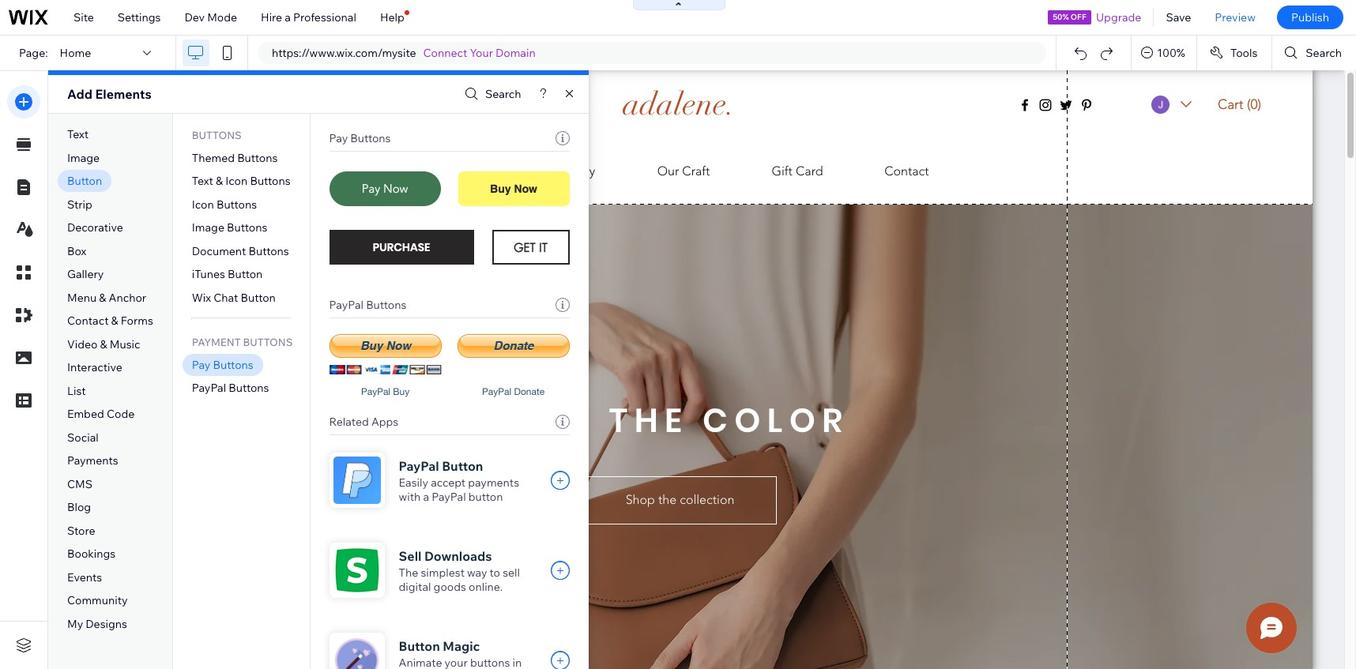 Task type: locate. For each thing, give the bounding box(es) containing it.
image up strip
[[67, 151, 100, 165]]

1 horizontal spatial a
[[423, 490, 429, 504]]

& up the icon buttons
[[216, 174, 223, 188]]

add elements
[[67, 86, 152, 102]]

dev
[[185, 10, 205, 25]]

1 vertical spatial a
[[423, 490, 429, 504]]

0 vertical spatial pay buttons
[[329, 131, 391, 145]]

a
[[285, 10, 291, 25], [423, 490, 429, 504]]

image up document
[[192, 221, 225, 235]]

0 vertical spatial search
[[1307, 46, 1343, 60]]

save
[[1167, 10, 1192, 25]]

embed code
[[67, 408, 135, 422]]

& for text
[[216, 174, 223, 188]]

upgrade
[[1097, 10, 1142, 25]]

icon down themed buttons
[[226, 174, 248, 188]]

search down publish button
[[1307, 46, 1343, 60]]

image
[[67, 151, 100, 165], [192, 221, 225, 235]]

text
[[67, 127, 89, 142], [192, 174, 213, 188]]

search
[[1307, 46, 1343, 60], [485, 87, 522, 101]]

list
[[67, 384, 86, 398]]

themed
[[192, 151, 235, 165]]

button left magic
[[399, 639, 440, 655]]

a right hire at top left
[[285, 10, 291, 25]]

payment buttons
[[192, 336, 293, 349]]

0 horizontal spatial a
[[285, 10, 291, 25]]

a right with
[[423, 490, 429, 504]]

search button
[[1273, 36, 1357, 70], [461, 83, 522, 106]]

text down the themed
[[192, 174, 213, 188]]

designs
[[86, 618, 127, 632]]

0 horizontal spatial pay buttons
[[192, 358, 254, 372]]

decorative
[[67, 221, 123, 235]]

0 vertical spatial image
[[67, 151, 100, 165]]

1 vertical spatial text
[[192, 174, 213, 188]]

interactive
[[67, 361, 122, 375]]

1 horizontal spatial search
[[1307, 46, 1343, 60]]

1 vertical spatial icon
[[192, 197, 214, 212]]

https://www.wix.com/mysite
[[272, 46, 416, 60]]

1 horizontal spatial pay buttons
[[329, 131, 391, 145]]

icon buttons
[[192, 197, 257, 212]]

1 horizontal spatial search button
[[1273, 36, 1357, 70]]

search button down publish
[[1273, 36, 1357, 70]]

1 vertical spatial image
[[192, 221, 225, 235]]

apps
[[372, 415, 399, 429]]

1 horizontal spatial image
[[192, 221, 225, 235]]

button up accept
[[442, 459, 483, 474]]

0 vertical spatial text
[[67, 127, 89, 142]]

paypal buttons
[[329, 298, 407, 312], [192, 381, 269, 396]]

document
[[192, 244, 246, 258]]

1 horizontal spatial paypal buttons
[[329, 298, 407, 312]]

1 horizontal spatial text
[[192, 174, 213, 188]]

store
[[67, 524, 95, 538]]

image for image buttons
[[192, 221, 225, 235]]

publish
[[1292, 10, 1330, 25]]

1 vertical spatial paypal buttons
[[192, 381, 269, 396]]

0 horizontal spatial text
[[67, 127, 89, 142]]

1 vertical spatial search
[[485, 87, 522, 101]]

elements
[[95, 86, 152, 102]]

sell
[[503, 566, 520, 580]]

sell
[[399, 549, 422, 565]]

&
[[216, 174, 223, 188], [99, 291, 106, 305], [111, 314, 118, 328], [100, 337, 107, 352]]

buttons
[[192, 129, 242, 141], [351, 131, 391, 145], [237, 151, 278, 165], [250, 174, 291, 188], [217, 197, 257, 212], [227, 221, 267, 235], [249, 244, 289, 258], [366, 298, 407, 312], [243, 336, 293, 349], [213, 358, 254, 372], [229, 381, 269, 396]]

save button
[[1155, 0, 1204, 35]]

button
[[469, 490, 503, 504]]

1 horizontal spatial icon
[[226, 174, 248, 188]]

buy
[[393, 387, 410, 398]]

bookings
[[67, 548, 116, 562]]

1 horizontal spatial pay
[[329, 131, 348, 145]]

https://www.wix.com/mysite connect your domain
[[272, 46, 536, 60]]

& right menu
[[99, 291, 106, 305]]

button up strip
[[67, 174, 102, 188]]

icon
[[226, 174, 248, 188], [192, 197, 214, 212]]

0 vertical spatial a
[[285, 10, 291, 25]]

paypal
[[329, 298, 364, 312], [192, 381, 226, 396], [361, 387, 391, 398], [482, 387, 512, 398], [399, 459, 439, 474], [432, 490, 466, 504]]

chat
[[214, 291, 238, 305]]

& left forms
[[111, 314, 118, 328]]

search down domain
[[485, 87, 522, 101]]

0 horizontal spatial search button
[[461, 83, 522, 106]]

0 vertical spatial icon
[[226, 174, 248, 188]]

the
[[399, 566, 419, 580]]

music
[[110, 337, 140, 352]]

easily
[[399, 476, 429, 490]]

icon up the image buttons
[[192, 197, 214, 212]]

professional
[[293, 10, 357, 25]]

button
[[67, 174, 102, 188], [228, 267, 263, 282], [241, 291, 276, 305], [442, 459, 483, 474], [399, 639, 440, 655]]

itunes button
[[192, 267, 263, 282]]

online.
[[469, 580, 503, 595]]

0 horizontal spatial image
[[67, 151, 100, 165]]

& right video
[[100, 337, 107, 352]]

100% button
[[1132, 36, 1197, 70]]

1 vertical spatial pay
[[192, 358, 211, 372]]

paypal buy
[[361, 387, 410, 398]]

my
[[67, 618, 83, 632]]

pay
[[329, 131, 348, 145], [192, 358, 211, 372]]

paypal button easily accept payments with a paypal button
[[399, 459, 520, 504]]

text for text
[[67, 127, 89, 142]]

search button down your
[[461, 83, 522, 106]]

1 vertical spatial pay buttons
[[192, 358, 254, 372]]

cms
[[67, 478, 93, 492]]

text down "add"
[[67, 127, 89, 142]]

magic
[[443, 639, 480, 655]]

digital
[[399, 580, 431, 595]]

& for menu
[[99, 291, 106, 305]]

payment
[[192, 336, 241, 349]]

simplest
[[421, 566, 465, 580]]

a inside paypal button easily accept payments with a paypal button
[[423, 490, 429, 504]]

to
[[490, 566, 501, 580]]



Task type: describe. For each thing, give the bounding box(es) containing it.
social
[[67, 431, 99, 445]]

0 vertical spatial search button
[[1273, 36, 1357, 70]]

0 horizontal spatial icon
[[192, 197, 214, 212]]

100%
[[1158, 46, 1186, 60]]

related
[[329, 415, 369, 429]]

off
[[1071, 12, 1087, 22]]

embed
[[67, 408, 104, 422]]

text & icon buttons
[[192, 174, 291, 188]]

payments
[[468, 476, 520, 490]]

connect
[[423, 46, 468, 60]]

contact & forms
[[67, 314, 153, 328]]

50% off
[[1053, 12, 1087, 22]]

0 vertical spatial paypal buttons
[[329, 298, 407, 312]]

your
[[470, 46, 493, 60]]

anchor
[[109, 291, 146, 305]]

preview
[[1216, 10, 1256, 25]]

button inside paypal button easily accept payments with a paypal button
[[442, 459, 483, 474]]

accept
[[431, 476, 466, 490]]

themed buttons
[[192, 151, 278, 165]]

itunes
[[192, 267, 225, 282]]

menu & anchor
[[67, 291, 146, 305]]

community
[[67, 594, 128, 608]]

goods
[[434, 580, 466, 595]]

code
[[107, 408, 135, 422]]

button down "document buttons"
[[228, 267, 263, 282]]

paypal donate
[[482, 387, 545, 398]]

tools button
[[1198, 36, 1273, 70]]

my designs
[[67, 618, 127, 632]]

way
[[467, 566, 487, 580]]

domain
[[496, 46, 536, 60]]

site
[[74, 10, 94, 25]]

publish button
[[1278, 6, 1344, 29]]

events
[[67, 571, 102, 585]]

contact
[[67, 314, 109, 328]]

0 horizontal spatial search
[[485, 87, 522, 101]]

50%
[[1053, 12, 1070, 22]]

tools
[[1231, 46, 1258, 60]]

box
[[67, 244, 86, 258]]

button magic
[[399, 639, 480, 655]]

donate
[[514, 387, 545, 398]]

wix chat button
[[192, 291, 276, 305]]

image buttons
[[192, 221, 267, 235]]

payments
[[67, 454, 118, 468]]

document buttons
[[192, 244, 289, 258]]

related apps
[[329, 415, 399, 429]]

video & music
[[67, 337, 140, 352]]

home
[[60, 46, 91, 60]]

blog
[[67, 501, 91, 515]]

image for image
[[67, 151, 100, 165]]

gallery
[[67, 267, 104, 282]]

with
[[399, 490, 421, 504]]

wix
[[192, 291, 211, 305]]

dev mode
[[185, 10, 237, 25]]

add
[[67, 86, 92, 102]]

text for text & icon buttons
[[192, 174, 213, 188]]

video
[[67, 337, 98, 352]]

downloads
[[425, 549, 492, 565]]

menu
[[67, 291, 97, 305]]

sell downloads the simplest way to sell digital goods online.
[[399, 549, 520, 595]]

0 horizontal spatial pay
[[192, 358, 211, 372]]

mode
[[207, 10, 237, 25]]

0 vertical spatial pay
[[329, 131, 348, 145]]

settings
[[118, 10, 161, 25]]

1 vertical spatial search button
[[461, 83, 522, 106]]

& for contact
[[111, 314, 118, 328]]

strip
[[67, 197, 92, 212]]

& for video
[[100, 337, 107, 352]]

preview button
[[1204, 0, 1268, 35]]

0 horizontal spatial paypal buttons
[[192, 381, 269, 396]]

help
[[380, 10, 405, 25]]

forms
[[121, 314, 153, 328]]

hire a professional
[[261, 10, 357, 25]]

hire
[[261, 10, 282, 25]]

button right chat in the top of the page
[[241, 291, 276, 305]]



Task type: vqa. For each thing, say whether or not it's contained in the screenshot.
Icon Buttons
yes



